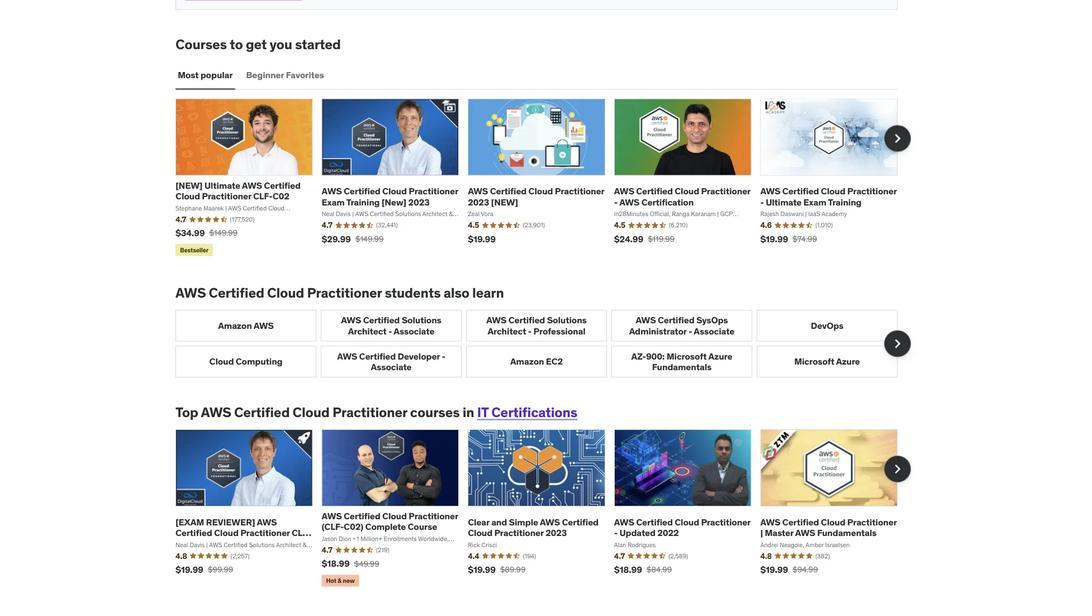 Task type: vqa. For each thing, say whether or not it's contained in the screenshot.
25,000+
no



Task type: describe. For each thing, give the bounding box(es) containing it.
fundamentals inside aws certified cloud practitioner | master aws fundamentals
[[818, 528, 877, 539]]

practitioner inside clear and simple aws certified cloud practitioner 2023
[[494, 528, 544, 539]]

certified for aws certified cloud practitioner | master aws fundamentals
[[783, 517, 819, 528]]

favorites
[[286, 69, 324, 81]]

aws certified solutions architect - associate link
[[321, 310, 462, 342]]

it
[[477, 404, 489, 421]]

certified for aws certified cloud practitioner - aws certification
[[636, 186, 673, 197]]

1 horizontal spatial microsoft
[[795, 356, 835, 368]]

- for aws certified cloud practitioner - updated 2022
[[614, 528, 618, 539]]

top
[[176, 404, 198, 421]]

aws certified cloud practitioner | master aws fundamentals
[[761, 517, 897, 539]]

[new] inside [new] ultimate aws certified cloud practitioner clf-c02
[[176, 180, 203, 191]]

certified inside [exam reviewer] aws certified cloud practitioner clf- c02
[[176, 528, 212, 539]]

architect for aws certified solutions architect - professional
[[488, 326, 526, 337]]

az-
[[632, 351, 646, 362]]

certified for aws certified cloud practitioner - updated 2022
[[636, 517, 673, 528]]

[exam reviewer] aws certified cloud practitioner clf- c02 link
[[176, 517, 312, 550]]

[new] ultimate aws certified cloud practitioner clf-c02
[[176, 180, 301, 202]]

updated
[[620, 528, 656, 539]]

fundamentals inside az-900: microsoft azure fundamentals
[[652, 362, 712, 373]]

solutions for associate
[[402, 315, 442, 326]]

aws certified cloud practitioner 2023 [new]
[[468, 186, 605, 208]]

2023 for cloud
[[408, 196, 430, 208]]

practitioner inside [exam reviewer] aws certified cloud practitioner clf- c02
[[240, 528, 290, 539]]

next image for aws certified cloud practitioner - ultimate exam training
[[889, 130, 907, 148]]

aws certified cloud practitioner exam training [new] 2023
[[322, 186, 458, 208]]

aws inside aws certified solutions architect - professional
[[487, 315, 507, 326]]

2023 for simple
[[546, 528, 567, 539]]

az-900: microsoft azure fundamentals link
[[612, 346, 753, 378]]

c02 for [exam reviewer] aws certified cloud practitioner clf- c02
[[176, 538, 192, 550]]

aws inside aws certified cloud practitioner 2023 [new]
[[468, 186, 488, 197]]

aws certified solutions architect - professional
[[487, 315, 587, 337]]

carousel element for courses in
[[176, 430, 911, 590]]

aws certified cloud practitioner - ultimate exam training link
[[761, 186, 897, 208]]

amazon ec2 link
[[466, 346, 607, 378]]

- for aws certified solutions architect - associate
[[389, 326, 392, 337]]

exam inside aws certified cloud practitioner exam training [new] 2023
[[322, 196, 345, 208]]

cloud computing
[[209, 356, 283, 368]]

- for aws certified solutions architect - professional
[[528, 326, 532, 337]]

beginner
[[246, 69, 284, 81]]

aws inside [exam reviewer] aws certified cloud practitioner clf- c02
[[257, 517, 277, 528]]

certifications
[[492, 404, 578, 421]]

certified for aws certified cloud practitioner - ultimate exam training
[[783, 186, 819, 197]]

[exam
[[176, 517, 204, 528]]

cloud inside aws certified cloud practitioner | master aws fundamentals
[[821, 517, 846, 528]]

2023 inside aws certified cloud practitioner 2023 [new]
[[468, 196, 489, 208]]

aws certified developer - associate link
[[321, 346, 462, 378]]

certified inside clear and simple aws certified cloud practitioner 2023
[[562, 517, 599, 528]]

training inside aws certified cloud practitioner exam training [new] 2023
[[346, 196, 380, 208]]

reviewer]
[[206, 517, 255, 528]]

cloud inside [new] ultimate aws certified cloud practitioner clf-c02
[[176, 191, 200, 202]]

beginner favorites
[[246, 69, 324, 81]]

c02)
[[344, 522, 364, 533]]

cloud inside aws certified cloud practitioner - aws certification
[[675, 186, 699, 197]]

amazon for amazon aws
[[218, 320, 252, 332]]

devops link
[[757, 310, 898, 342]]

aws inside [new] ultimate aws certified cloud practitioner clf-c02
[[242, 180, 262, 191]]

carousel element containing [new] ultimate aws certified cloud practitioner clf-c02
[[176, 99, 911, 259]]

computing
[[236, 356, 283, 368]]

solutions for professional
[[547, 315, 587, 326]]

certified for aws certified cloud practitioner 2023 [new]
[[490, 186, 527, 197]]

carousel element for aws certified cloud practitioner students also learn
[[176, 310, 911, 378]]

clf- for [exam reviewer] aws certified cloud practitioner clf- c02
[[292, 528, 311, 539]]

ultimate inside [new] ultimate aws certified cloud practitioner clf-c02
[[204, 180, 240, 191]]

certified for aws certified cloud practitioner (clf-c02) complete course
[[344, 511, 381, 522]]

clear
[[468, 517, 490, 528]]

aws certified cloud practitioner | master aws fundamentals link
[[761, 517, 897, 539]]

practitioner inside [new] ultimate aws certified cloud practitioner clf-c02
[[202, 191, 251, 202]]

practitioner inside aws certified cloud practitioner - updated 2022
[[701, 517, 751, 528]]

architect for aws certified solutions architect - associate
[[348, 326, 387, 337]]

administrator
[[629, 326, 687, 337]]

sysops
[[697, 315, 728, 326]]

complete
[[365, 522, 406, 533]]

2022
[[658, 528, 679, 539]]

started
[[295, 36, 341, 53]]

certified for aws certified developer - associate
[[359, 351, 396, 362]]

aws certified cloud practitioner - updated 2022 link
[[614, 517, 751, 539]]

microsoft azure
[[795, 356, 860, 368]]

clear and simple aws certified cloud practitioner 2023 link
[[468, 517, 599, 539]]

and
[[492, 517, 507, 528]]

course
[[408, 522, 437, 533]]

associate inside the 'aws certified developer - associate'
[[371, 362, 412, 373]]

aws certified cloud practitioner - aws certification
[[614, 186, 751, 208]]

- for aws certified cloud practitioner - ultimate exam training
[[761, 196, 764, 208]]

in
[[463, 404, 474, 421]]

aws inside clear and simple aws certified cloud practitioner 2023
[[540, 517, 560, 528]]

aws inside aws certified cloud practitioner exam training [new] 2023
[[322, 186, 342, 197]]

clf- for [new] ultimate aws certified cloud practitioner clf-c02
[[253, 191, 273, 202]]

certified for aws certified cloud practitioner students also learn
[[209, 285, 264, 302]]

[new]
[[382, 196, 407, 208]]

certified for aws certified solutions architect - associate
[[363, 315, 400, 326]]

aws inside the 'aws certified developer - associate'
[[337, 351, 357, 362]]

courses
[[410, 404, 460, 421]]

clear and simple aws certified cloud practitioner 2023
[[468, 517, 599, 539]]

microsoft azure link
[[757, 346, 898, 378]]



Task type: locate. For each thing, give the bounding box(es) containing it.
certified inside aws certified cloud practitioner - aws certification
[[636, 186, 673, 197]]

0 horizontal spatial c02
[[176, 538, 192, 550]]

0 horizontal spatial fundamentals
[[652, 362, 712, 373]]

architect up the 'aws certified developer - associate' at the left
[[348, 326, 387, 337]]

0 vertical spatial ultimate
[[204, 180, 240, 191]]

it certifications link
[[477, 404, 578, 421]]

- inside aws certified cloud practitioner - ultimate exam training
[[761, 196, 764, 208]]

aws inside aws certified sysops administrator - associate
[[636, 315, 656, 326]]

next image
[[889, 130, 907, 148], [889, 461, 907, 479]]

simple
[[509, 517, 538, 528]]

0 vertical spatial [new]
[[176, 180, 203, 191]]

practitioner inside aws certified cloud practitioner exam training [new] 2023
[[409, 186, 458, 197]]

azure down 'sysops'
[[709, 351, 733, 362]]

certified inside 'aws certified solutions architect - associate'
[[363, 315, 400, 326]]

most popular button
[[176, 62, 235, 89]]

clf- inside [exam reviewer] aws certified cloud practitioner clf- c02
[[292, 528, 311, 539]]

exam
[[322, 196, 345, 208], [804, 196, 827, 208]]

azure down the devops link
[[836, 356, 860, 368]]

aws inside aws certified cloud practitioner - updated 2022
[[614, 517, 635, 528]]

you
[[270, 36, 292, 53]]

0 horizontal spatial architect
[[348, 326, 387, 337]]

|
[[761, 528, 763, 539]]

cloud inside aws certified cloud practitioner 2023 [new]
[[529, 186, 553, 197]]

[new] inside aws certified cloud practitioner 2023 [new]
[[491, 196, 518, 208]]

clf- inside [new] ultimate aws certified cloud practitioner clf-c02
[[253, 191, 273, 202]]

2 carousel element from the top
[[176, 310, 911, 378]]

- inside aws certified cloud practitioner - updated 2022
[[614, 528, 618, 539]]

certified inside aws certified cloud practitioner 2023 [new]
[[490, 186, 527, 197]]

solutions
[[402, 315, 442, 326], [547, 315, 587, 326]]

- inside aws certified sysops administrator - associate
[[689, 326, 692, 337]]

associate inside 'aws certified solutions architect - associate'
[[394, 326, 435, 337]]

ultimate inside aws certified cloud practitioner - ultimate exam training
[[766, 196, 802, 208]]

fundamentals
[[652, 362, 712, 373], [818, 528, 877, 539]]

certified
[[264, 180, 301, 191], [344, 186, 381, 197], [490, 186, 527, 197], [636, 186, 673, 197], [783, 186, 819, 197], [209, 285, 264, 302], [363, 315, 400, 326], [509, 315, 545, 326], [658, 315, 695, 326], [359, 351, 396, 362], [234, 404, 290, 421], [344, 511, 381, 522], [562, 517, 599, 528], [636, 517, 673, 528], [783, 517, 819, 528], [176, 528, 212, 539]]

aws certified developer - associate
[[337, 351, 446, 373]]

ec2
[[546, 356, 563, 368]]

aws certified solutions architect - professional link
[[466, 310, 607, 342]]

exam inside aws certified cloud practitioner - ultimate exam training
[[804, 196, 827, 208]]

0 horizontal spatial exam
[[322, 196, 345, 208]]

2 solutions from the left
[[547, 315, 587, 326]]

associate inside aws certified sysops administrator - associate
[[694, 326, 735, 337]]

1 vertical spatial clf-
[[292, 528, 311, 539]]

cloud inside aws certified cloud practitioner exam training [new] 2023
[[382, 186, 407, 197]]

2023 inside clear and simple aws certified cloud practitioner 2023
[[546, 528, 567, 539]]

0 vertical spatial fundamentals
[[652, 362, 712, 373]]

1 carousel element from the top
[[176, 99, 911, 259]]

2 next image from the top
[[889, 461, 907, 479]]

practitioner inside aws certified cloud practitioner 2023 [new]
[[555, 186, 605, 197]]

next image
[[889, 335, 907, 353]]

cloud inside aws certified cloud practitioner - updated 2022
[[675, 517, 699, 528]]

practitioner inside aws certified cloud practitioner - ultimate exam training
[[848, 186, 897, 197]]

2023 inside aws certified cloud practitioner exam training [new] 2023
[[408, 196, 430, 208]]

certified inside aws certified cloud practitioner (clf-c02) complete course
[[344, 511, 381, 522]]

aws inside 'aws certified solutions architect - associate'
[[341, 315, 361, 326]]

cloud inside aws certified cloud practitioner - ultimate exam training
[[821, 186, 846, 197]]

0 horizontal spatial solutions
[[402, 315, 442, 326]]

[new]
[[176, 180, 203, 191], [491, 196, 518, 208]]

architect
[[348, 326, 387, 337], [488, 326, 526, 337]]

associate for sysops
[[694, 326, 735, 337]]

most
[[178, 69, 199, 81]]

2 horizontal spatial 2023
[[546, 528, 567, 539]]

cloud inside cloud computing link
[[209, 356, 234, 368]]

certified inside aws certified cloud practitioner - updated 2022
[[636, 517, 673, 528]]

professional
[[534, 326, 586, 337]]

aws certified solutions architect - associate
[[341, 315, 442, 337]]

- inside the 'aws certified developer - associate'
[[442, 351, 446, 362]]

0 horizontal spatial 2023
[[408, 196, 430, 208]]

practitioner inside aws certified cloud practitioner (clf-c02) complete course
[[409, 511, 458, 522]]

2 exam from the left
[[804, 196, 827, 208]]

to
[[230, 36, 243, 53]]

training inside aws certified cloud practitioner - ultimate exam training
[[828, 196, 862, 208]]

ultimate
[[204, 180, 240, 191], [766, 196, 802, 208]]

0 horizontal spatial amazon
[[218, 320, 252, 332]]

aws certified sysops administrator - associate
[[629, 315, 735, 337]]

associate for solutions
[[394, 326, 435, 337]]

clf-
[[253, 191, 273, 202], [292, 528, 311, 539]]

aws certified cloud practitioner (clf-c02) complete course
[[322, 511, 458, 533]]

aws certified cloud practitioner exam training [new] 2023 link
[[322, 186, 458, 208]]

1 vertical spatial [new]
[[491, 196, 518, 208]]

amazon left ec2
[[510, 356, 544, 368]]

- inside 'aws certified solutions architect - associate'
[[389, 326, 392, 337]]

cloud inside aws certified cloud practitioner (clf-c02) complete course
[[382, 511, 407, 522]]

0 vertical spatial c02
[[273, 191, 289, 202]]

aws certified cloud practitioner - updated 2022
[[614, 517, 751, 539]]

carousel element containing aws certified cloud practitioner (clf-c02) complete course
[[176, 430, 911, 590]]

associate up az-900: microsoft azure fundamentals
[[694, 326, 735, 337]]

1 horizontal spatial architect
[[488, 326, 526, 337]]

c02
[[273, 191, 289, 202], [176, 538, 192, 550]]

az-900: microsoft azure fundamentals
[[632, 351, 733, 373]]

certified for aws certified sysops administrator - associate
[[658, 315, 695, 326]]

aws inside aws certified cloud practitioner - ultimate exam training
[[761, 186, 781, 197]]

1 architect from the left
[[348, 326, 387, 337]]

students
[[385, 285, 441, 302]]

1 horizontal spatial training
[[828, 196, 862, 208]]

microsoft
[[667, 351, 707, 362], [795, 356, 835, 368]]

popular
[[201, 69, 233, 81]]

practitioner inside aws certified cloud practitioner - aws certification
[[701, 186, 751, 197]]

1 vertical spatial fundamentals
[[818, 528, 877, 539]]

- for aws certified sysops administrator - associate
[[689, 326, 692, 337]]

get
[[246, 36, 267, 53]]

courses to get you started
[[176, 36, 341, 53]]

aws certified cloud practitioner - ultimate exam training
[[761, 186, 897, 208]]

solutions up ec2
[[547, 315, 587, 326]]

- for aws certified cloud practitioner - aws certification
[[614, 196, 618, 208]]

carousel element
[[176, 99, 911, 259], [176, 310, 911, 378], [176, 430, 911, 590]]

certified inside the 'aws certified developer - associate'
[[359, 351, 396, 362]]

1 vertical spatial ultimate
[[766, 196, 802, 208]]

c02 inside [exam reviewer] aws certified cloud practitioner clf- c02
[[176, 538, 192, 550]]

1 vertical spatial next image
[[889, 461, 907, 479]]

- inside aws certified solutions architect - professional
[[528, 326, 532, 337]]

1 horizontal spatial ultimate
[[766, 196, 802, 208]]

0 horizontal spatial microsoft
[[667, 351, 707, 362]]

amazon for amazon ec2
[[510, 356, 544, 368]]

[new] ultimate aws certified cloud practitioner clf-c02 link
[[176, 180, 301, 202]]

certified inside [new] ultimate aws certified cloud practitioner clf-c02
[[264, 180, 301, 191]]

0 horizontal spatial clf-
[[253, 191, 273, 202]]

training
[[346, 196, 380, 208], [828, 196, 862, 208]]

cloud inside [exam reviewer] aws certified cloud practitioner clf- c02
[[214, 528, 239, 539]]

0 horizontal spatial azure
[[709, 351, 733, 362]]

0 horizontal spatial ultimate
[[204, 180, 240, 191]]

0 vertical spatial next image
[[889, 130, 907, 148]]

certified inside aws certified solutions architect - professional
[[509, 315, 545, 326]]

top aws certified cloud practitioner courses in it certifications
[[176, 404, 578, 421]]

certified inside aws certified sysops administrator - associate
[[658, 315, 695, 326]]

900:
[[646, 351, 665, 362]]

courses
[[176, 36, 227, 53]]

amazon aws
[[218, 320, 274, 332]]

microsoft down aws certified sysops administrator - associate link
[[667, 351, 707, 362]]

cloud
[[382, 186, 407, 197], [529, 186, 553, 197], [675, 186, 699, 197], [821, 186, 846, 197], [176, 191, 200, 202], [267, 285, 304, 302], [209, 356, 234, 368], [293, 404, 330, 421], [382, 511, 407, 522], [675, 517, 699, 528], [821, 517, 846, 528], [214, 528, 239, 539], [468, 528, 493, 539]]

solutions inside aws certified solutions architect - professional
[[547, 315, 587, 326]]

next image for aws certified cloud practitioner | master aws fundamentals
[[889, 461, 907, 479]]

practitioner
[[409, 186, 458, 197], [555, 186, 605, 197], [701, 186, 751, 197], [848, 186, 897, 197], [202, 191, 251, 202], [307, 285, 382, 302], [333, 404, 407, 421], [409, 511, 458, 522], [701, 517, 751, 528], [848, 517, 897, 528], [240, 528, 290, 539], [494, 528, 544, 539]]

0 vertical spatial clf-
[[253, 191, 273, 202]]

amazon up cloud computing
[[218, 320, 252, 332]]

1 training from the left
[[346, 196, 380, 208]]

amazon aws link
[[176, 310, 316, 342]]

aws certified sysops administrator - associate link
[[612, 310, 753, 342]]

architect inside 'aws certified solutions architect - associate'
[[348, 326, 387, 337]]

1 horizontal spatial fundamentals
[[818, 528, 877, 539]]

certified inside aws certified cloud practitioner exam training [new] 2023
[[344, 186, 381, 197]]

[exam reviewer] aws certified cloud practitioner clf- c02
[[176, 517, 311, 550]]

azure
[[709, 351, 733, 362], [836, 356, 860, 368]]

microsoft inside az-900: microsoft azure fundamentals
[[667, 351, 707, 362]]

0 horizontal spatial training
[[346, 196, 380, 208]]

cloud computing link
[[176, 346, 316, 378]]

amazon ec2
[[510, 356, 563, 368]]

1 horizontal spatial exam
[[804, 196, 827, 208]]

1 horizontal spatial 2023
[[468, 196, 489, 208]]

most popular
[[178, 69, 233, 81]]

cloud inside clear and simple aws certified cloud practitioner 2023
[[468, 528, 493, 539]]

1 horizontal spatial [new]
[[491, 196, 518, 208]]

devops
[[811, 320, 844, 332]]

1 vertical spatial carousel element
[[176, 310, 911, 378]]

2 vertical spatial carousel element
[[176, 430, 911, 590]]

also
[[444, 285, 470, 302]]

aws inside aws certified cloud practitioner (clf-c02) complete course
[[322, 511, 342, 522]]

c02 inside [new] ultimate aws certified cloud practitioner clf-c02
[[273, 191, 289, 202]]

certified inside aws certified cloud practitioner - ultimate exam training
[[783, 186, 819, 197]]

solutions down students
[[402, 315, 442, 326]]

1 horizontal spatial c02
[[273, 191, 289, 202]]

2 training from the left
[[828, 196, 862, 208]]

1 horizontal spatial solutions
[[547, 315, 587, 326]]

associate down aws certified solutions architect - associate link
[[371, 362, 412, 373]]

practitioner inside aws certified cloud practitioner | master aws fundamentals
[[848, 517, 897, 528]]

1 horizontal spatial azure
[[836, 356, 860, 368]]

learn
[[472, 285, 504, 302]]

certification
[[642, 196, 694, 208]]

certified for aws certified solutions architect - professional
[[509, 315, 545, 326]]

aws certified cloud practitioner students also learn
[[176, 285, 504, 302]]

master
[[765, 528, 794, 539]]

3 carousel element from the top
[[176, 430, 911, 590]]

aws certified cloud practitioner (clf-c02) complete course link
[[322, 511, 458, 533]]

aws certified cloud practitioner - aws certification link
[[614, 186, 751, 208]]

0 vertical spatial amazon
[[218, 320, 252, 332]]

1 next image from the top
[[889, 130, 907, 148]]

solutions inside 'aws certified solutions architect - associate'
[[402, 315, 442, 326]]

0 vertical spatial carousel element
[[176, 99, 911, 259]]

certified for aws certified cloud practitioner exam training [new] 2023
[[344, 186, 381, 197]]

1 exam from the left
[[322, 196, 345, 208]]

2 architect from the left
[[488, 326, 526, 337]]

amazon
[[218, 320, 252, 332], [510, 356, 544, 368]]

azure inside az-900: microsoft azure fundamentals
[[709, 351, 733, 362]]

developer
[[398, 351, 440, 362]]

architect inside aws certified solutions architect - professional
[[488, 326, 526, 337]]

1 solutions from the left
[[402, 315, 442, 326]]

(clf-
[[322, 522, 344, 533]]

associate up developer
[[394, 326, 435, 337]]

1 vertical spatial amazon
[[510, 356, 544, 368]]

certified inside aws certified cloud practitioner | master aws fundamentals
[[783, 517, 819, 528]]

1 horizontal spatial clf-
[[292, 528, 311, 539]]

- inside aws certified cloud practitioner - aws certification
[[614, 196, 618, 208]]

carousel element containing aws certified solutions architect - associate
[[176, 310, 911, 378]]

architect down 'learn'
[[488, 326, 526, 337]]

0 horizontal spatial [new]
[[176, 180, 203, 191]]

aws certified cloud practitioner 2023 [new] link
[[468, 186, 605, 208]]

associate
[[394, 326, 435, 337], [694, 326, 735, 337], [371, 362, 412, 373]]

1 vertical spatial c02
[[176, 538, 192, 550]]

beginner favorites button
[[244, 62, 326, 89]]

microsoft down the devops link
[[795, 356, 835, 368]]

c02 for [new] ultimate aws certified cloud practitioner clf-c02
[[273, 191, 289, 202]]

1 horizontal spatial amazon
[[510, 356, 544, 368]]



